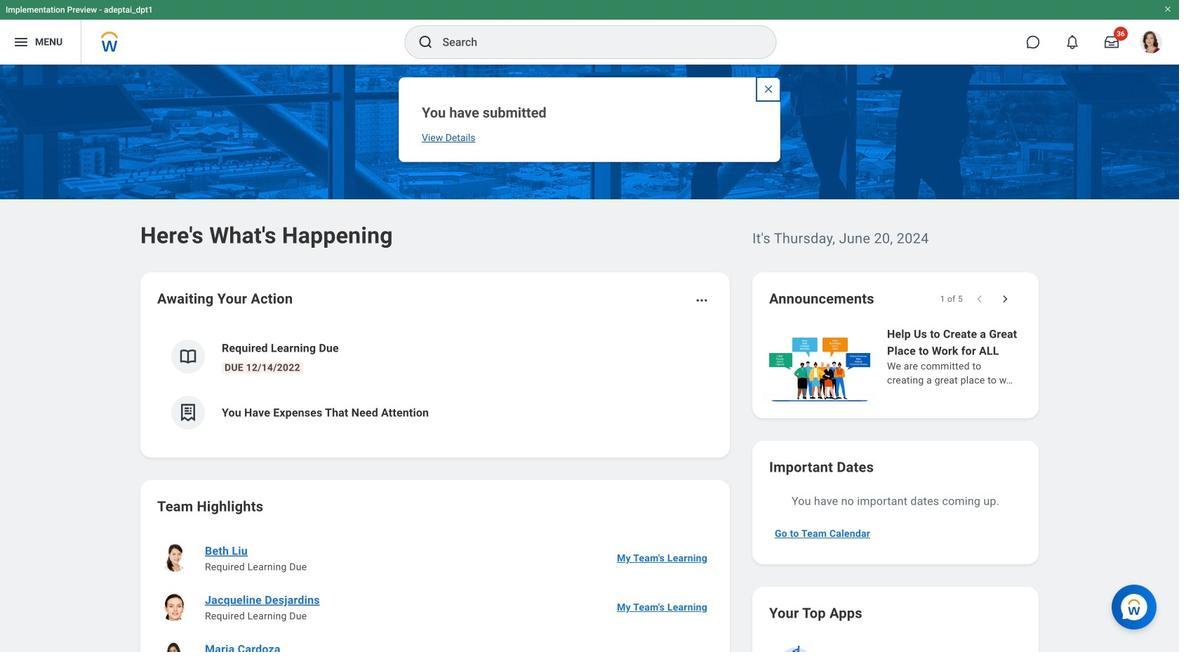 Task type: describe. For each thing, give the bounding box(es) containing it.
dashboard expenses image
[[178, 402, 199, 423]]

inbox large image
[[1105, 35, 1119, 49]]

1 list from the top
[[157, 329, 713, 441]]

2 list from the top
[[157, 534, 713, 652]]

notifications large image
[[1066, 35, 1080, 49]]

search image
[[417, 34, 434, 51]]

profile logan mcneil image
[[1140, 31, 1163, 56]]



Task type: vqa. For each thing, say whether or not it's contained in the screenshot.
Add inside the Button
no



Task type: locate. For each thing, give the bounding box(es) containing it.
chevron left small image
[[973, 292, 987, 306]]

1 vertical spatial list
[[157, 534, 713, 652]]

dialog
[[399, 77, 781, 162]]

close environment banner image
[[1164, 5, 1173, 13]]

list
[[157, 329, 713, 441], [157, 534, 713, 652]]

0 vertical spatial list
[[157, 329, 713, 441]]

close image
[[763, 84, 774, 95]]

banner
[[0, 0, 1180, 65]]

justify image
[[13, 34, 29, 51]]

main content
[[0, 65, 1180, 652]]

Search Workday  search field
[[443, 27, 747, 58]]

book open image
[[178, 346, 199, 367]]

chevron right small image
[[998, 292, 1013, 306]]

status
[[941, 293, 963, 305]]



